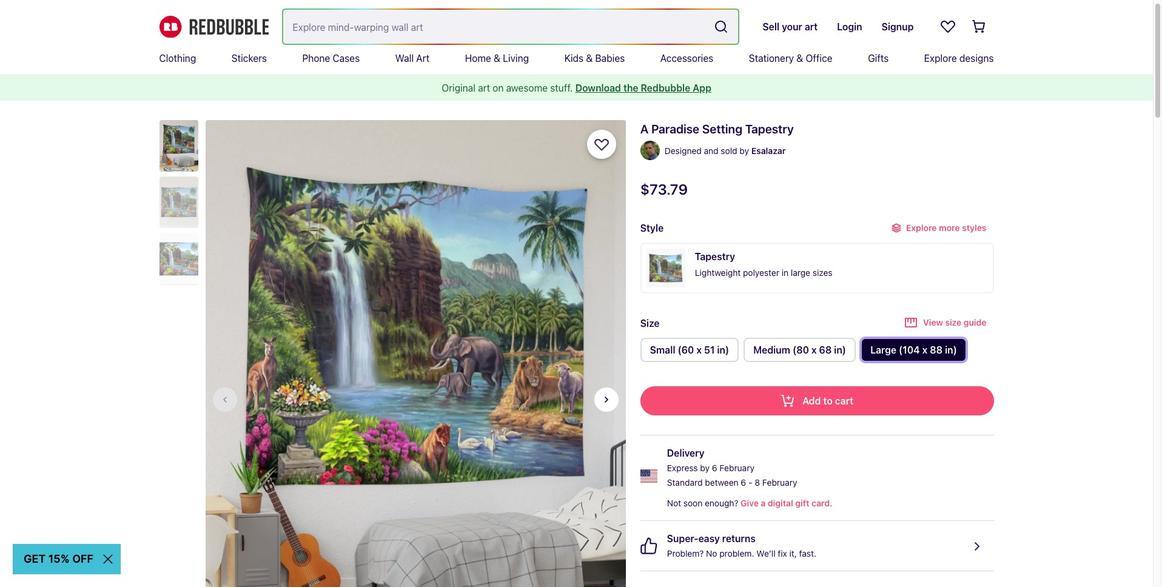 Task type: describe. For each thing, give the bounding box(es) containing it.
sizes
[[813, 268, 833, 278]]

no
[[706, 549, 718, 559]]

setting
[[703, 122, 743, 136]]

accessories
[[661, 53, 714, 64]]

& for babies
[[586, 53, 593, 64]]

Search term search field
[[283, 10, 710, 44]]

explore
[[925, 53, 957, 64]]

on
[[493, 83, 504, 93]]

art
[[478, 83, 490, 93]]

explore designs link
[[925, 42, 994, 74]]

by inside delivery express by 6 february standard between 6 - 8 february
[[700, 463, 710, 473]]

art
[[416, 53, 430, 64]]

1 vertical spatial 6
[[741, 478, 747, 488]]

awesome
[[506, 83, 548, 93]]

cases
[[333, 53, 360, 64]]

kids & babies
[[565, 53, 625, 64]]

give a digital gift card. link
[[739, 496, 833, 511]]

redbubble
[[641, 83, 691, 93]]

$73.79
[[641, 181, 688, 198]]

original art on awesome stuff. download the redbubble app
[[442, 83, 712, 93]]

stationery & office
[[749, 53, 833, 64]]

the
[[624, 83, 639, 93]]

polyester
[[743, 268, 780, 278]]

wall
[[395, 53, 414, 64]]

sold
[[721, 146, 738, 156]]

none radio inside size option group
[[861, 338, 967, 362]]

wall art link
[[395, 42, 430, 74]]

office
[[806, 53, 833, 64]]

express
[[667, 463, 698, 473]]

8
[[755, 478, 760, 488]]

not soon enough? give a digital gift card.
[[667, 498, 833, 509]]

phone cases link
[[302, 42, 360, 74]]

gifts link
[[868, 42, 889, 74]]

problem?
[[667, 549, 704, 559]]

we'll
[[757, 549, 776, 559]]

original
[[442, 83, 476, 93]]

0 horizontal spatial february
[[720, 463, 755, 473]]

1 horizontal spatial by
[[740, 146, 749, 156]]

designs
[[960, 53, 994, 64]]

esalazar
[[752, 146, 786, 156]]

a
[[761, 498, 766, 509]]

fast.
[[800, 549, 817, 559]]

tapestry inside tapestry lightweight polyester in large sizes
[[695, 251, 735, 262]]

explore designs
[[925, 53, 994, 64]]

& for office
[[797, 53, 804, 64]]

menu bar containing clothing
[[159, 42, 994, 74]]

download the redbubble app link
[[576, 83, 712, 93]]

flag of us image
[[641, 468, 658, 485]]

super-
[[667, 533, 699, 544]]

& for living
[[494, 53, 501, 64]]

returns
[[723, 533, 756, 544]]

not
[[667, 498, 681, 509]]

living
[[503, 53, 529, 64]]

phone
[[302, 53, 330, 64]]

and
[[704, 146, 719, 156]]

between
[[705, 478, 739, 488]]

size option group
[[641, 338, 994, 367]]

kids
[[565, 53, 584, 64]]

esalazar link
[[752, 144, 786, 158]]

app
[[693, 83, 712, 93]]

a
[[641, 122, 649, 136]]



Task type: locate. For each thing, give the bounding box(es) containing it.
tapestry lightweight polyester in large sizes
[[695, 251, 833, 278]]

&
[[494, 53, 501, 64], [586, 53, 593, 64], [797, 53, 804, 64]]

february up -
[[720, 463, 755, 473]]

2 & from the left
[[586, 53, 593, 64]]

kids & babies link
[[565, 42, 625, 74]]

accessories link
[[661, 42, 714, 74]]

by
[[740, 146, 749, 156], [700, 463, 710, 473]]

designed
[[665, 146, 702, 156]]

style element
[[641, 218, 994, 299]]

& right kids
[[586, 53, 593, 64]]

enough?
[[705, 498, 739, 509]]

problem.
[[720, 549, 755, 559]]

1 horizontal spatial 6
[[741, 478, 747, 488]]

lightweight
[[695, 268, 741, 278]]

0 horizontal spatial &
[[494, 53, 501, 64]]

1 horizontal spatial tapestry
[[746, 122, 794, 136]]

download
[[576, 83, 621, 93]]

february up digital
[[763, 478, 798, 488]]

gifts
[[868, 53, 889, 64]]

size
[[641, 318, 660, 329]]

2 horizontal spatial &
[[797, 53, 804, 64]]

-
[[749, 478, 753, 488]]

home
[[465, 53, 491, 64]]

& left office
[[797, 53, 804, 64]]

digital
[[768, 498, 794, 509]]

0 vertical spatial 6
[[712, 463, 718, 473]]

0 horizontal spatial tapestry
[[695, 251, 735, 262]]

1 vertical spatial february
[[763, 478, 798, 488]]

designed and sold by esalazar
[[665, 146, 786, 156]]

stuff.
[[550, 83, 573, 93]]

give
[[741, 498, 759, 509]]

home & living
[[465, 53, 529, 64]]

a paradise setting tapestry
[[641, 122, 794, 136]]

february
[[720, 463, 755, 473], [763, 478, 798, 488]]

6 up between
[[712, 463, 718, 473]]

easy
[[699, 533, 720, 544]]

stickers
[[232, 53, 267, 64]]

babies
[[596, 53, 625, 64]]

standard
[[667, 478, 703, 488]]

stickers link
[[232, 42, 267, 74]]

1 horizontal spatial february
[[763, 478, 798, 488]]

by up between
[[700, 463, 710, 473]]

6 left -
[[741, 478, 747, 488]]

style
[[641, 223, 664, 234]]

by right sold
[[740, 146, 749, 156]]

large
[[791, 268, 811, 278]]

0 horizontal spatial 6
[[712, 463, 718, 473]]

0 vertical spatial tapestry
[[746, 122, 794, 136]]

clothing link
[[159, 42, 196, 74]]

clothing
[[159, 53, 196, 64]]

fix
[[778, 549, 788, 559]]

phone cases
[[302, 53, 360, 64]]

0 vertical spatial by
[[740, 146, 749, 156]]

0 horizontal spatial by
[[700, 463, 710, 473]]

it,
[[790, 549, 797, 559]]

3 & from the left
[[797, 53, 804, 64]]

in
[[782, 268, 789, 278]]

gift
[[796, 498, 810, 509]]

super-easy returns problem? no problem. we'll fix it, fast.
[[667, 533, 817, 559]]

home & living link
[[465, 42, 529, 74]]

stationery & office link
[[749, 42, 833, 74]]

soon
[[684, 498, 703, 509]]

None radio
[[861, 338, 967, 362]]

None radio
[[641, 338, 739, 362], [744, 338, 856, 362], [641, 338, 739, 362], [744, 338, 856, 362]]

delivery express by 6 february standard between 6 - 8 february
[[667, 448, 798, 488]]

delivery
[[667, 448, 705, 459]]

None field
[[283, 10, 739, 44]]

paradise
[[652, 122, 700, 136]]

card.
[[812, 498, 833, 509]]

1 vertical spatial by
[[700, 463, 710, 473]]

tapestry image
[[647, 249, 686, 288]]

1 horizontal spatial &
[[586, 53, 593, 64]]

0 vertical spatial february
[[720, 463, 755, 473]]

1 vertical spatial tapestry
[[695, 251, 735, 262]]

tapestry up esalazar
[[746, 122, 794, 136]]

tapestry up lightweight
[[695, 251, 735, 262]]

stationery
[[749, 53, 794, 64]]

6
[[712, 463, 718, 473], [741, 478, 747, 488]]

tapestry
[[746, 122, 794, 136], [695, 251, 735, 262]]

menu bar
[[159, 42, 994, 74]]

redbubble logo image
[[159, 16, 269, 38]]

wall art
[[395, 53, 430, 64]]

1 & from the left
[[494, 53, 501, 64]]

& left living
[[494, 53, 501, 64]]



Task type: vqa. For each thing, say whether or not it's contained in the screenshot.
"fast."
yes



